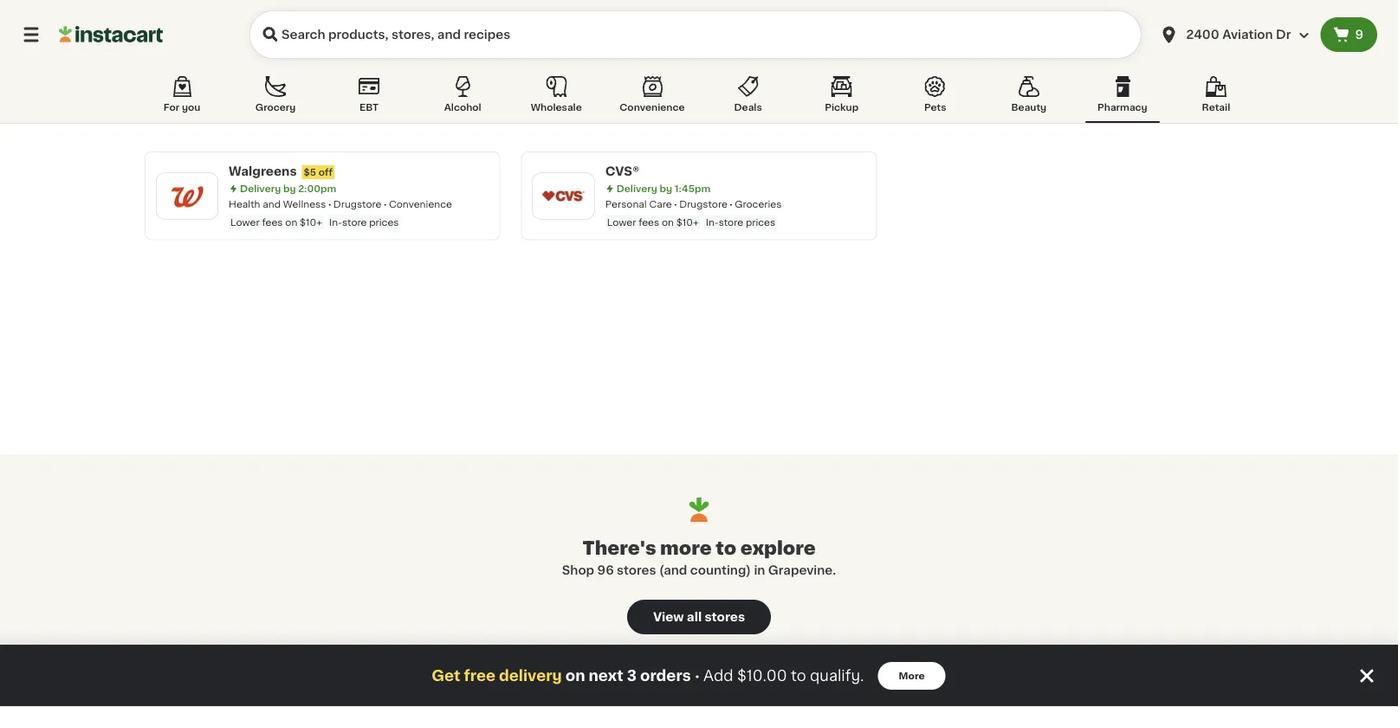 Task type: vqa. For each thing, say whether or not it's contained in the screenshot.
on in Personal Care Drugstore Groceries Lower fees on $10+ In-store prices
yes



Task type: locate. For each thing, give the bounding box(es) containing it.
there's
[[582, 539, 656, 557]]

delivery for personal
[[617, 184, 657, 194]]

2 lower from the left
[[607, 217, 636, 227]]

0 horizontal spatial by
[[283, 184, 296, 194]]

1 vertical spatial stores
[[705, 612, 745, 624]]

to
[[716, 539, 736, 557], [791, 669, 806, 684]]

$10.00
[[737, 669, 787, 684]]

in- down the '1:45pm'
[[706, 217, 719, 227]]

fees down and
[[262, 217, 283, 227]]

2 $10+ from the left
[[676, 217, 699, 227]]

fees
[[262, 217, 283, 227], [639, 217, 659, 227]]

0 vertical spatial to
[[716, 539, 736, 557]]

0 vertical spatial convenience
[[620, 103, 685, 112]]

lower
[[230, 217, 260, 227], [607, 217, 636, 227]]

1 horizontal spatial drugstore
[[679, 200, 728, 209]]

2 prices from the left
[[746, 217, 775, 227]]

2 horizontal spatial on
[[662, 217, 674, 227]]

delivery down walgreens
[[240, 184, 281, 194]]

stores right 'all'
[[705, 612, 745, 624]]

and
[[263, 200, 281, 209]]

drugstore down the '1:45pm'
[[679, 200, 728, 209]]

retail
[[1202, 103, 1230, 112]]

in- down 2:00pm
[[329, 217, 342, 227]]

$10+ down the '1:45pm'
[[676, 217, 699, 227]]

lower inside personal care drugstore groceries lower fees on $10+ in-store prices
[[607, 217, 636, 227]]

1 drugstore from the left
[[333, 200, 382, 209]]

in-
[[329, 217, 342, 227], [706, 217, 719, 227]]

fees inside health and wellness drugstore convenience lower fees on $10+ in-store prices
[[262, 217, 283, 227]]

0 horizontal spatial delivery
[[240, 184, 281, 194]]

view
[[653, 612, 684, 624]]

to up the counting)
[[716, 539, 736, 557]]

None search field
[[249, 10, 1141, 59]]

0 horizontal spatial $10+
[[300, 217, 322, 227]]

in- inside personal care drugstore groceries lower fees on $10+ in-store prices
[[706, 217, 719, 227]]

1 vertical spatial to
[[791, 669, 806, 684]]

2400 aviation dr
[[1186, 29, 1291, 41]]

1 horizontal spatial fees
[[639, 217, 659, 227]]

retail button
[[1179, 73, 1253, 123]]

1 vertical spatial convenience
[[389, 200, 452, 209]]

1 2400 aviation dr button from the left
[[1148, 10, 1321, 59]]

drugstore down 2:00pm
[[333, 200, 382, 209]]

on left next
[[565, 669, 585, 684]]

1 $10+ from the left
[[300, 217, 322, 227]]

delivery
[[240, 184, 281, 194], [617, 184, 657, 194]]

by up care on the top left of the page
[[660, 184, 672, 194]]

delivery for health
[[240, 184, 281, 194]]

0 horizontal spatial stores
[[617, 565, 656, 577]]

1 delivery from the left
[[240, 184, 281, 194]]

1 horizontal spatial lower
[[607, 217, 636, 227]]

2 store from the left
[[719, 217, 743, 227]]

convenience inside health and wellness drugstore convenience lower fees on $10+ in-store prices
[[389, 200, 452, 209]]

0 horizontal spatial convenience
[[389, 200, 452, 209]]

2 delivery from the left
[[617, 184, 657, 194]]

aviation
[[1222, 29, 1273, 41]]

1 in- from the left
[[329, 217, 342, 227]]

wholesale
[[531, 103, 582, 112]]

to inside there's more to explore shop 96 stores (and counting) in grapevine.
[[716, 539, 736, 557]]

on down the wellness
[[285, 217, 297, 227]]

$10+ inside personal care drugstore groceries lower fees on $10+ in-store prices
[[676, 217, 699, 227]]

0 horizontal spatial drugstore
[[333, 200, 382, 209]]

1 horizontal spatial convenience
[[620, 103, 685, 112]]

lower down health
[[230, 217, 260, 227]]

1 lower from the left
[[230, 217, 260, 227]]

more
[[899, 672, 925, 681]]

convenience
[[620, 103, 685, 112], [389, 200, 452, 209]]

pharmacy
[[1098, 103, 1148, 112]]

0 horizontal spatial on
[[285, 217, 297, 227]]

1 horizontal spatial to
[[791, 669, 806, 684]]

walgreens logo image
[[165, 173, 210, 219]]

2400 aviation dr button
[[1148, 10, 1321, 59], [1159, 10, 1310, 59]]

lower down personal
[[607, 217, 636, 227]]

1 horizontal spatial store
[[719, 217, 743, 227]]

prices
[[369, 217, 399, 227], [746, 217, 775, 227]]

1 prices from the left
[[369, 217, 399, 227]]

more button
[[878, 663, 946, 690]]

by down walgreens $5 off
[[283, 184, 296, 194]]

to right $10.00
[[791, 669, 806, 684]]

drugstore inside personal care drugstore groceries lower fees on $10+ in-store prices
[[679, 200, 728, 209]]

beauty button
[[992, 73, 1066, 123]]

on
[[285, 217, 297, 227], [662, 217, 674, 227], [565, 669, 585, 684]]

view all stores link
[[627, 600, 771, 635]]

convenience button
[[613, 73, 692, 123]]

0 horizontal spatial store
[[342, 217, 367, 227]]

1 horizontal spatial in-
[[706, 217, 719, 227]]

1 horizontal spatial by
[[660, 184, 672, 194]]

1 horizontal spatial delivery
[[617, 184, 657, 194]]

counting)
[[690, 565, 751, 577]]

stores
[[617, 565, 656, 577], [705, 612, 745, 624]]

pharmacy button
[[1085, 73, 1160, 123]]

$5
[[304, 168, 316, 177]]

stores down there's
[[617, 565, 656, 577]]

0 horizontal spatial to
[[716, 539, 736, 557]]

ebt
[[360, 103, 379, 112]]

drugstore
[[333, 200, 382, 209], [679, 200, 728, 209]]

delivery up personal
[[617, 184, 657, 194]]

$10+
[[300, 217, 322, 227], [676, 217, 699, 227]]

cvs® logo image
[[541, 173, 586, 219]]

1 store from the left
[[342, 217, 367, 227]]

store
[[342, 217, 367, 227], [719, 217, 743, 227]]

get free delivery on next 3 orders • add $10.00 to qualify.
[[432, 669, 864, 684]]

free
[[464, 669, 496, 684]]

get
[[432, 669, 460, 684]]

0 horizontal spatial fees
[[262, 217, 283, 227]]

2 drugstore from the left
[[679, 200, 728, 209]]

by for 2:00pm
[[283, 184, 296, 194]]

1 by from the left
[[283, 184, 296, 194]]

2 fees from the left
[[639, 217, 659, 227]]

by
[[283, 184, 296, 194], [660, 184, 672, 194]]

beauty
[[1011, 103, 1047, 112]]

health
[[229, 200, 260, 209]]

pickup button
[[805, 73, 879, 123]]

2:00pm
[[298, 184, 336, 194]]

1 horizontal spatial prices
[[746, 217, 775, 227]]

1 horizontal spatial on
[[565, 669, 585, 684]]

1 horizontal spatial $10+
[[676, 217, 699, 227]]

0 horizontal spatial in-
[[329, 217, 342, 227]]

explore
[[741, 539, 816, 557]]

0 vertical spatial stores
[[617, 565, 656, 577]]

1 horizontal spatial stores
[[705, 612, 745, 624]]

walgreens
[[229, 165, 297, 178]]

0 horizontal spatial prices
[[369, 217, 399, 227]]

on down care on the top left of the page
[[662, 217, 674, 227]]

fees down care on the top left of the page
[[639, 217, 659, 227]]

96
[[597, 565, 614, 577]]

cvs®
[[605, 165, 640, 178]]

2 in- from the left
[[706, 217, 719, 227]]

1 fees from the left
[[262, 217, 283, 227]]

in
[[754, 565, 765, 577]]

instacart image
[[59, 24, 163, 45]]

grocery button
[[238, 73, 313, 123]]

there's more to explore shop 96 stores (and counting) in grapevine.
[[562, 539, 836, 577]]

2400
[[1186, 29, 1220, 41]]

2 by from the left
[[660, 184, 672, 194]]

0 horizontal spatial lower
[[230, 217, 260, 227]]

$10+ down the wellness
[[300, 217, 322, 227]]



Task type: describe. For each thing, give the bounding box(es) containing it.
$10+ inside health and wellness drugstore convenience lower fees on $10+ in-store prices
[[300, 217, 322, 227]]

(and
[[659, 565, 687, 577]]

more
[[660, 539, 712, 557]]

delivery
[[499, 669, 562, 684]]

by for 1:45pm
[[660, 184, 672, 194]]

treatment tracker modal dialog
[[0, 645, 1398, 708]]

care
[[649, 200, 672, 209]]

personal care drugstore groceries lower fees on $10+ in-store prices
[[605, 200, 782, 227]]

fees inside personal care drugstore groceries lower fees on $10+ in-store prices
[[639, 217, 659, 227]]

pets
[[924, 103, 946, 112]]

to inside the treatment tracker modal dialog
[[791, 669, 806, 684]]

in- inside health and wellness drugstore convenience lower fees on $10+ in-store prices
[[329, 217, 342, 227]]

view all stores
[[653, 612, 745, 624]]

wellness
[[283, 200, 326, 209]]

for you
[[163, 103, 200, 112]]

for you button
[[145, 73, 219, 123]]

on inside the treatment tracker modal dialog
[[565, 669, 585, 684]]

personal
[[605, 200, 647, 209]]

view all stores button
[[627, 600, 771, 635]]

dr
[[1276, 29, 1291, 41]]

Search field
[[249, 10, 1141, 59]]

9 button
[[1321, 17, 1377, 52]]

shop categories tab list
[[145, 73, 1254, 123]]

grapevine.
[[768, 565, 836, 577]]

deals button
[[711, 73, 785, 123]]

alcohol button
[[426, 73, 500, 123]]

qualify.
[[810, 669, 864, 684]]

store inside personal care drugstore groceries lower fees on $10+ in-store prices
[[719, 217, 743, 227]]

store inside health and wellness drugstore convenience lower fees on $10+ in-store prices
[[342, 217, 367, 227]]

add
[[703, 669, 733, 684]]

wholesale button
[[519, 73, 594, 123]]

3
[[627, 669, 637, 684]]

prices inside personal care drugstore groceries lower fees on $10+ in-store prices
[[746, 217, 775, 227]]

stores inside view all stores button
[[705, 612, 745, 624]]

shop
[[562, 565, 594, 577]]

drugstore inside health and wellness drugstore convenience lower fees on $10+ in-store prices
[[333, 200, 382, 209]]

2 2400 aviation dr button from the left
[[1159, 10, 1310, 59]]

off
[[319, 168, 333, 177]]

groceries
[[735, 200, 782, 209]]

1:45pm
[[675, 184, 711, 194]]

you
[[182, 103, 200, 112]]

for
[[163, 103, 180, 112]]

9
[[1355, 29, 1364, 41]]

next
[[589, 669, 624, 684]]

pickup
[[825, 103, 859, 112]]

walgreens $5 off
[[229, 165, 333, 178]]

•
[[694, 669, 700, 683]]

delivery by 1:45pm
[[617, 184, 711, 194]]

on inside personal care drugstore groceries lower fees on $10+ in-store prices
[[662, 217, 674, 227]]

health and wellness drugstore convenience lower fees on $10+ in-store prices
[[229, 200, 452, 227]]

deals
[[734, 103, 762, 112]]

grocery
[[255, 103, 296, 112]]

alcohol
[[444, 103, 481, 112]]

pets button
[[898, 73, 973, 123]]

delivery by 2:00pm
[[240, 184, 336, 194]]

all
[[687, 612, 702, 624]]

convenience inside button
[[620, 103, 685, 112]]

prices inside health and wellness drugstore convenience lower fees on $10+ in-store prices
[[369, 217, 399, 227]]

lower inside health and wellness drugstore convenience lower fees on $10+ in-store prices
[[230, 217, 260, 227]]

stores inside there's more to explore shop 96 stores (and counting) in grapevine.
[[617, 565, 656, 577]]

ebt button
[[332, 73, 406, 123]]

orders
[[640, 669, 691, 684]]

on inside health and wellness drugstore convenience lower fees on $10+ in-store prices
[[285, 217, 297, 227]]



